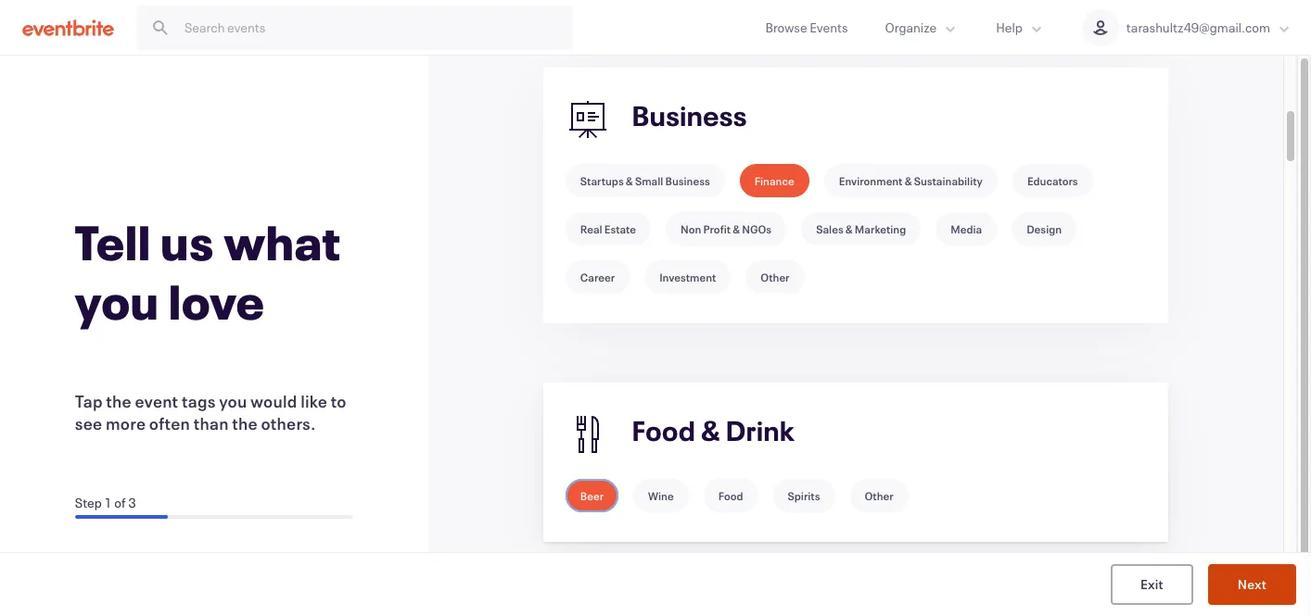 Task type: vqa. For each thing, say whether or not it's contained in the screenshot.
Food & Drink's Food
yes



Task type: locate. For each thing, give the bounding box(es) containing it.
investment
[[659, 270, 716, 285]]

the right than
[[232, 413, 258, 435]]

design
[[1027, 222, 1062, 236]]

eventbrite image
[[22, 18, 114, 37]]

&
[[626, 173, 633, 188], [905, 173, 912, 188], [733, 222, 740, 236], [846, 222, 853, 236], [701, 413, 721, 449]]

other button down ngos
[[746, 261, 804, 294]]

1 vertical spatial you
[[219, 390, 247, 413]]

business right small
[[665, 173, 710, 188]]

estate
[[604, 222, 636, 236]]

business up small
[[632, 98, 747, 134]]

you left us at the left top of page
[[75, 270, 159, 333]]

& right environment
[[905, 173, 912, 188]]

other right spirits
[[865, 489, 894, 504]]

us
[[161, 210, 214, 274]]

the
[[106, 390, 132, 413], [232, 413, 258, 435]]

wine button
[[633, 479, 689, 513]]

would
[[250, 390, 297, 413]]

spirits button
[[773, 479, 835, 513]]

food down food & drink
[[718, 489, 743, 504]]

0 horizontal spatial the
[[106, 390, 132, 413]]

non profit & ngos
[[681, 222, 772, 236]]

you right tags
[[219, 390, 247, 413]]

other down ngos
[[761, 270, 790, 285]]

sales & marketing
[[816, 222, 906, 236]]

& inside startups & small business button
[[626, 173, 633, 188]]

1 vertical spatial business
[[665, 173, 710, 188]]

event
[[135, 390, 178, 413]]

love
[[169, 270, 265, 333]]

0 horizontal spatial other
[[761, 270, 790, 285]]

progressbar progress bar
[[75, 516, 353, 519]]

startups & small business
[[580, 173, 710, 188]]

food inside button
[[718, 489, 743, 504]]

food up wine
[[632, 413, 696, 449]]

sales & marketing button
[[801, 212, 921, 246]]

you inside tap the event tags you would like to see more often than the others.
[[219, 390, 247, 413]]

food
[[632, 413, 696, 449], [718, 489, 743, 504]]

0 vertical spatial you
[[75, 270, 159, 333]]

other
[[761, 270, 790, 285], [865, 489, 894, 504]]

& left drink
[[701, 413, 721, 449]]

0 vertical spatial food
[[632, 413, 696, 449]]

other button
[[746, 261, 804, 294], [850, 479, 908, 513]]

investment button
[[645, 261, 731, 294]]

food & drink
[[632, 413, 795, 449]]

profit
[[703, 222, 731, 236]]

0 vertical spatial other button
[[746, 261, 804, 294]]

& right sales
[[846, 222, 853, 236]]

0 vertical spatial other
[[761, 270, 790, 285]]

finance button
[[740, 164, 809, 198]]

like
[[301, 390, 327, 413]]

tap the event tags you would like to see more often than the others.
[[75, 390, 347, 435]]

you
[[75, 270, 159, 333], [219, 390, 247, 413]]

1 vertical spatial other
[[865, 489, 894, 504]]

wine
[[648, 489, 674, 504]]

sales
[[816, 222, 844, 236]]

business
[[632, 98, 747, 134], [665, 173, 710, 188]]

educators
[[1027, 173, 1078, 188]]

progressbar image
[[75, 516, 168, 519]]

& right profit
[[733, 222, 740, 236]]

media button
[[936, 212, 997, 246]]

& inside environment & sustainability button
[[905, 173, 912, 188]]

other button right spirits
[[850, 479, 908, 513]]

educators button
[[1012, 164, 1093, 198]]

next
[[1238, 575, 1267, 593]]

1 horizontal spatial you
[[219, 390, 247, 413]]

1 horizontal spatial other
[[865, 489, 894, 504]]

help
[[996, 19, 1023, 36]]

tarashultz49@gmail.com
[[1127, 19, 1270, 36]]

than
[[193, 413, 229, 435]]

environment
[[839, 173, 903, 188]]

0 horizontal spatial you
[[75, 270, 159, 333]]

business inside button
[[665, 173, 710, 188]]

1 vertical spatial food
[[718, 489, 743, 504]]

next button
[[1208, 565, 1296, 606]]

tarashultz49@gmail.com link
[[1063, 0, 1311, 55]]

0 horizontal spatial food
[[632, 413, 696, 449]]

see
[[75, 413, 102, 435]]

drink
[[726, 413, 795, 449]]

1 vertical spatial other button
[[850, 479, 908, 513]]

1 horizontal spatial food
[[718, 489, 743, 504]]

the right tap
[[106, 390, 132, 413]]

browse
[[765, 19, 807, 36]]

media
[[951, 222, 982, 236]]

& inside sales & marketing button
[[846, 222, 853, 236]]

you inside tell us what you love
[[75, 270, 159, 333]]

spirits
[[788, 489, 820, 504]]

environment & sustainability button
[[824, 164, 998, 198]]

tags
[[182, 390, 216, 413]]

& left small
[[626, 173, 633, 188]]

small
[[635, 173, 663, 188]]

events
[[810, 19, 848, 36]]

sustainability
[[914, 173, 983, 188]]



Task type: describe. For each thing, give the bounding box(es) containing it.
food for food & drink
[[632, 413, 696, 449]]

non profit & ngos button
[[666, 212, 786, 246]]

tell
[[75, 210, 151, 274]]

startups & small business button
[[565, 164, 725, 198]]

exit button
[[1111, 565, 1193, 606]]

of
[[114, 494, 126, 512]]

help link
[[978, 0, 1063, 55]]

step
[[75, 494, 102, 512]]

real
[[580, 222, 602, 236]]

1 horizontal spatial other button
[[850, 479, 908, 513]]

& inside non profit & ngos button
[[733, 222, 740, 236]]

0 vertical spatial business
[[632, 98, 747, 134]]

1 horizontal spatial the
[[232, 413, 258, 435]]

to
[[331, 390, 347, 413]]

career button
[[565, 261, 630, 294]]

others.
[[261, 413, 316, 435]]

& for environment & sustainability
[[905, 173, 912, 188]]

browse events
[[765, 19, 848, 36]]

marketing
[[855, 222, 906, 236]]

browse events link
[[747, 0, 867, 55]]

startups
[[580, 173, 624, 188]]

& for startups & small business
[[626, 173, 633, 188]]

more
[[106, 413, 146, 435]]

non
[[681, 222, 701, 236]]

& for food & drink
[[701, 413, 721, 449]]

design button
[[1012, 212, 1077, 246]]

tell us what you love
[[75, 210, 341, 333]]

ngos
[[742, 222, 772, 236]]

often
[[149, 413, 190, 435]]

step 1 of 3
[[75, 494, 136, 512]]

tap
[[75, 390, 103, 413]]

food for food
[[718, 489, 743, 504]]

& for sales & marketing
[[846, 222, 853, 236]]

organize
[[885, 19, 937, 36]]

beer button
[[565, 479, 619, 513]]

finance
[[755, 173, 794, 188]]

organize link
[[867, 0, 978, 55]]

environment & sustainability
[[839, 173, 983, 188]]

career
[[580, 270, 615, 285]]

0 horizontal spatial other button
[[746, 261, 804, 294]]

food button
[[704, 479, 758, 513]]

beer
[[580, 489, 604, 504]]

real estate
[[580, 222, 636, 236]]

real estate button
[[565, 212, 651, 246]]

3
[[128, 494, 136, 512]]

1
[[104, 494, 112, 512]]

exit
[[1141, 575, 1164, 593]]

what
[[224, 210, 341, 274]]



